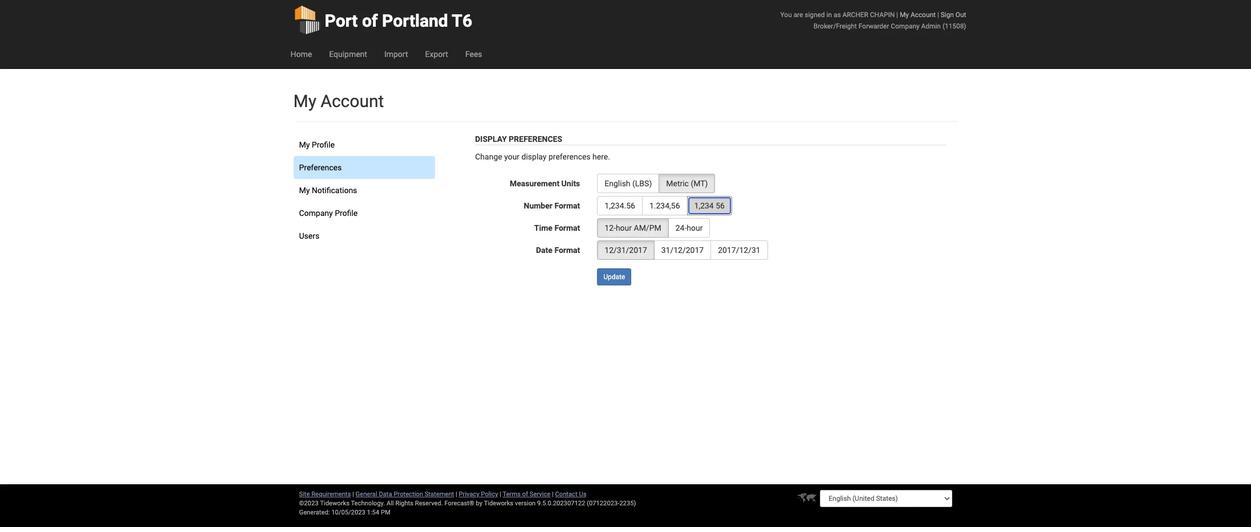 Task type: vqa. For each thing, say whether or not it's contained in the screenshot.
'PRIVACY'
yes



Task type: describe. For each thing, give the bounding box(es) containing it.
home
[[291, 50, 312, 59]]

56
[[716, 201, 725, 211]]

requirements
[[312, 491, 351, 499]]

number
[[524, 201, 553, 211]]

fees button
[[457, 40, 491, 68]]

signed
[[805, 11, 825, 19]]

import button
[[376, 40, 417, 68]]

company inside the you are signed in as archer chapin | my account | sign out broker/freight forwarder company admin (11508)
[[891, 22, 920, 30]]

my notifications
[[299, 186, 357, 195]]

statement
[[425, 491, 454, 499]]

display
[[522, 152, 547, 161]]

site requirements | general data protection statement | privacy policy | terms of service | contact us ©2023 tideworks technology. all rights reserved. forecast® by tideworks version 9.5.0.202307122 (07122023-2235) generated: 10/05/2023 1:54 pm
[[299, 491, 636, 517]]

1,234.56
[[605, 201, 635, 211]]

t6
[[452, 11, 472, 31]]

export
[[425, 50, 448, 59]]

profile for company profile
[[335, 209, 358, 218]]

metric (mt)
[[666, 179, 708, 188]]

hour for 24-
[[687, 224, 703, 233]]

users
[[299, 232, 320, 241]]

my for my notifications
[[299, 186, 310, 195]]

0 vertical spatial preferences
[[509, 135, 563, 144]]

version
[[515, 500, 536, 508]]

notifications
[[312, 186, 357, 195]]

2017/12/31
[[718, 246, 761, 255]]

my inside the you are signed in as archer chapin | my account | sign out broker/freight forwarder company admin (11508)
[[900, 11, 909, 19]]

in
[[827, 11, 832, 19]]

terms of service link
[[503, 491, 551, 499]]

fees
[[465, 50, 482, 59]]

hour for 12-
[[616, 224, 632, 233]]

portland
[[382, 11, 448, 31]]

import
[[384, 50, 408, 59]]

display preferences
[[475, 135, 563, 144]]

24-
[[676, 224, 687, 233]]

units
[[562, 179, 580, 188]]

1.234,56
[[650, 201, 680, 211]]

my profile
[[299, 140, 335, 149]]

port of portland t6 link
[[294, 0, 472, 40]]

chapin
[[870, 11, 895, 19]]

change your display preferences here.
[[475, 152, 610, 161]]

contact us link
[[555, 491, 587, 499]]

format for date format
[[555, 246, 580, 255]]

my account
[[294, 91, 384, 111]]

export button
[[417, 40, 457, 68]]

company profile
[[299, 209, 358, 218]]

you are signed in as archer chapin | my account | sign out broker/freight forwarder company admin (11508)
[[781, 11, 967, 30]]

forecast®
[[445, 500, 475, 508]]

general data protection statement link
[[356, 491, 454, 499]]

account inside the you are signed in as archer chapin | my account | sign out broker/freight forwarder company admin (11508)
[[911, 11, 936, 19]]

terms
[[503, 491, 521, 499]]

format for time format
[[555, 224, 580, 233]]

profile for my profile
[[312, 140, 335, 149]]

number format
[[524, 201, 580, 211]]

0 horizontal spatial company
[[299, 209, 333, 218]]

are
[[794, 11, 803, 19]]

service
[[530, 491, 551, 499]]

equipment
[[329, 50, 367, 59]]

31/12/2017
[[662, 246, 704, 255]]

measurement units
[[510, 179, 580, 188]]

my for my profile
[[299, 140, 310, 149]]

(lbs)
[[633, 179, 652, 188]]

technology.
[[351, 500, 385, 508]]

1,234 56
[[695, 201, 725, 211]]

tideworks
[[484, 500, 514, 508]]

time format
[[534, 224, 580, 233]]

as
[[834, 11, 841, 19]]

us
[[579, 491, 587, 499]]

update button
[[597, 269, 632, 286]]

12-
[[605, 224, 616, 233]]

privacy
[[459, 491, 480, 499]]



Task type: locate. For each thing, give the bounding box(es) containing it.
your
[[504, 152, 520, 161]]

display
[[475, 135, 507, 144]]

12-hour am/pm
[[605, 224, 662, 233]]

here.
[[593, 152, 610, 161]]

measurement
[[510, 179, 560, 188]]

out
[[956, 11, 967, 19]]

0 horizontal spatial hour
[[616, 224, 632, 233]]

company
[[891, 22, 920, 30], [299, 209, 333, 218]]

0 vertical spatial account
[[911, 11, 936, 19]]

policy
[[481, 491, 498, 499]]

format
[[555, 201, 580, 211], [555, 224, 580, 233], [555, 246, 580, 255]]

2 format from the top
[[555, 224, 580, 233]]

time
[[534, 224, 553, 233]]

my
[[900, 11, 909, 19], [294, 91, 317, 111], [299, 140, 310, 149], [299, 186, 310, 195]]

company down my account link
[[891, 22, 920, 30]]

(mt)
[[691, 179, 708, 188]]

site requirements link
[[299, 491, 351, 499]]

site
[[299, 491, 310, 499]]

my right chapin
[[900, 11, 909, 19]]

sign
[[941, 11, 954, 19]]

| up tideworks
[[500, 491, 501, 499]]

hour
[[616, 224, 632, 233], [687, 224, 703, 233]]

contact
[[555, 491, 578, 499]]

0 horizontal spatial account
[[321, 91, 384, 111]]

1:54
[[367, 509, 379, 517]]

of up version
[[522, 491, 528, 499]]

reserved.
[[415, 500, 443, 508]]

hour up 12/31/2017
[[616, 224, 632, 233]]

port of portland t6
[[325, 11, 472, 31]]

| left the sign
[[938, 11, 939, 19]]

0 horizontal spatial of
[[362, 11, 378, 31]]

profile up my notifications
[[312, 140, 335, 149]]

0 vertical spatial format
[[555, 201, 580, 211]]

company up users
[[299, 209, 333, 218]]

generated:
[[299, 509, 330, 517]]

home button
[[282, 40, 321, 68]]

by
[[476, 500, 483, 508]]

| right chapin
[[897, 11, 898, 19]]

format for number format
[[555, 201, 580, 211]]

profile down 'notifications'
[[335, 209, 358, 218]]

forwarder
[[859, 22, 890, 30]]

date
[[536, 246, 553, 255]]

preferences
[[549, 152, 591, 161]]

admin
[[922, 22, 941, 30]]

english
[[605, 179, 631, 188]]

0 horizontal spatial preferences
[[299, 163, 342, 172]]

format down "units"
[[555, 201, 580, 211]]

2235)
[[620, 500, 636, 508]]

1 vertical spatial preferences
[[299, 163, 342, 172]]

data
[[379, 491, 392, 499]]

english (lbs)
[[605, 179, 652, 188]]

1 horizontal spatial of
[[522, 491, 528, 499]]

2 vertical spatial format
[[555, 246, 580, 255]]

all
[[387, 500, 394, 508]]

privacy policy link
[[459, 491, 498, 499]]

9.5.0.202307122
[[537, 500, 585, 508]]

my for my account
[[294, 91, 317, 111]]

my left 'notifications'
[[299, 186, 310, 195]]

broker/freight
[[814, 22, 857, 30]]

1 horizontal spatial account
[[911, 11, 936, 19]]

my up my profile
[[294, 91, 317, 111]]

1 horizontal spatial hour
[[687, 224, 703, 233]]

0 horizontal spatial profile
[[312, 140, 335, 149]]

0 vertical spatial profile
[[312, 140, 335, 149]]

port
[[325, 11, 358, 31]]

(11508)
[[943, 22, 967, 30]]

| left the general
[[353, 491, 354, 499]]

1 horizontal spatial preferences
[[509, 135, 563, 144]]

format right date
[[555, 246, 580, 255]]

of
[[362, 11, 378, 31], [522, 491, 528, 499]]

1 horizontal spatial profile
[[335, 209, 358, 218]]

format right time at the left of the page
[[555, 224, 580, 233]]

1 vertical spatial of
[[522, 491, 528, 499]]

profile
[[312, 140, 335, 149], [335, 209, 358, 218]]

hour down 1,234
[[687, 224, 703, 233]]

1 vertical spatial company
[[299, 209, 333, 218]]

1 vertical spatial account
[[321, 91, 384, 111]]

archer
[[843, 11, 869, 19]]

of right the 'port'
[[362, 11, 378, 31]]

account up admin
[[911, 11, 936, 19]]

of inside site requirements | general data protection statement | privacy policy | terms of service | contact us ©2023 tideworks technology. all rights reserved. forecast® by tideworks version 9.5.0.202307122 (07122023-2235) generated: 10/05/2023 1:54 pm
[[522, 491, 528, 499]]

preferences
[[509, 135, 563, 144], [299, 163, 342, 172]]

protection
[[394, 491, 423, 499]]

1,234
[[695, 201, 714, 211]]

you
[[781, 11, 792, 19]]

my account link
[[900, 11, 936, 19]]

rights
[[396, 500, 414, 508]]

am/pm
[[634, 224, 662, 233]]

my up my notifications
[[299, 140, 310, 149]]

©2023 tideworks
[[299, 500, 350, 508]]

of inside port of portland t6 link
[[362, 11, 378, 31]]

pm
[[381, 509, 391, 517]]

1 vertical spatial format
[[555, 224, 580, 233]]

equipment button
[[321, 40, 376, 68]]

metric
[[666, 179, 689, 188]]

1 hour from the left
[[616, 224, 632, 233]]

change
[[475, 152, 502, 161]]

10/05/2023
[[332, 509, 366, 517]]

date format
[[536, 246, 580, 255]]

general
[[356, 491, 377, 499]]

1 vertical spatial profile
[[335, 209, 358, 218]]

| up the forecast®
[[456, 491, 457, 499]]

2 hour from the left
[[687, 224, 703, 233]]

update
[[604, 273, 625, 281]]

preferences down my profile
[[299, 163, 342, 172]]

1 horizontal spatial company
[[891, 22, 920, 30]]

0 vertical spatial of
[[362, 11, 378, 31]]

0 vertical spatial company
[[891, 22, 920, 30]]

account down equipment dropdown button
[[321, 91, 384, 111]]

sign out link
[[941, 11, 967, 19]]

12/31/2017
[[605, 246, 647, 255]]

1 format from the top
[[555, 201, 580, 211]]

| up 9.5.0.202307122
[[552, 491, 554, 499]]

preferences up display
[[509, 135, 563, 144]]

3 format from the top
[[555, 246, 580, 255]]



